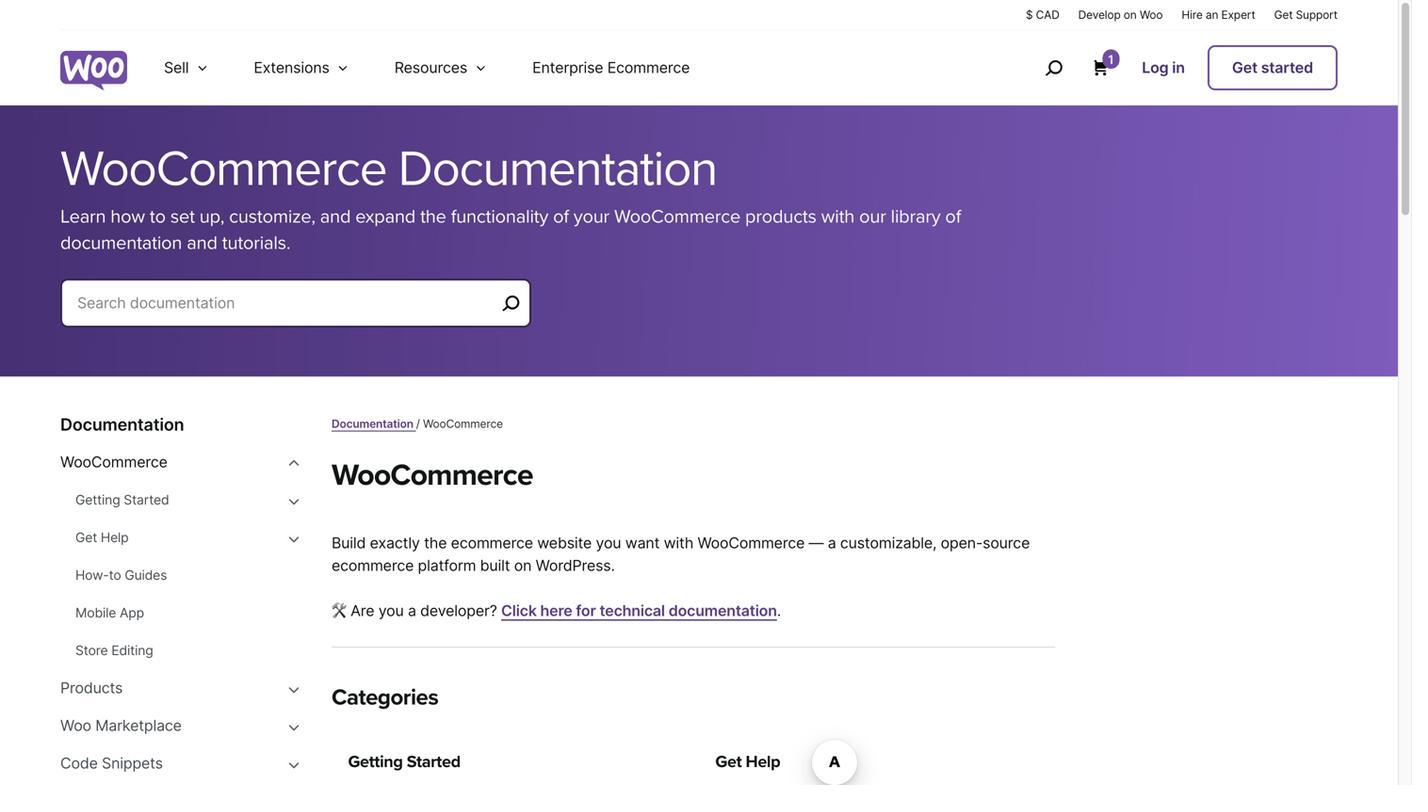 Task type: locate. For each thing, give the bounding box(es) containing it.
get for get help link
[[75, 530, 97, 546]]

1 horizontal spatial help
[[746, 752, 781, 772]]

products link
[[60, 678, 286, 699]]

get started link
[[1208, 45, 1338, 90]]

of left your
[[553, 205, 569, 228]]

the right expand
[[420, 205, 446, 228]]

search image
[[1039, 53, 1069, 83]]

0 vertical spatial you
[[596, 534, 621, 553]]

0 vertical spatial to
[[150, 205, 166, 228]]

documentation down how at the left top
[[60, 232, 182, 254]]

to left set
[[150, 205, 166, 228]]

1 vertical spatial help
[[746, 752, 781, 772]]

woocommerce inside 'breadcrumb' "element"
[[423, 417, 503, 431]]

expert
[[1222, 8, 1256, 22]]

you right are
[[379, 602, 404, 621]]

developer?
[[420, 602, 497, 621]]

1 vertical spatial documentation
[[669, 602, 777, 621]]

here
[[540, 602, 573, 621]]

with right want
[[664, 534, 694, 553]]

1 vertical spatial you
[[379, 602, 404, 621]]

1 vertical spatial and
[[187, 232, 217, 254]]

1 horizontal spatial a
[[828, 534, 836, 553]]

0 horizontal spatial to
[[109, 568, 121, 584]]

documentation inside woocommerce documentation learn how to set up, customize, and expand the functionality of your woocommerce products with our library of documentation and tutorials.
[[398, 139, 717, 199]]

getting started inside getting started link
[[75, 492, 169, 508]]

None search field
[[60, 279, 531, 351]]

0 vertical spatial woo
[[1140, 8, 1163, 22]]

a left developer?
[[408, 602, 416, 621]]

woo
[[1140, 8, 1163, 22], [60, 717, 91, 735]]

0 horizontal spatial documentation
[[60, 232, 182, 254]]

categories
[[332, 684, 438, 712]]

1 horizontal spatial started
[[407, 752, 461, 772]]

get help
[[75, 530, 129, 546], [716, 752, 781, 772]]

want
[[625, 534, 660, 553]]

0 vertical spatial getting started
[[75, 492, 169, 508]]

the inside build exactly the ecommerce website you want with woocommerce — a customizable, open-source ecommerce platform built on wordpress.
[[424, 534, 447, 553]]

a
[[828, 534, 836, 553], [408, 602, 416, 621]]

on right the develop
[[1124, 8, 1137, 22]]

you inside build exactly the ecommerce website you want with woocommerce — a customizable, open-source ecommerce platform built on wordpress.
[[596, 534, 621, 553]]

started down woocommerce link
[[124, 492, 169, 508]]

woo left hire
[[1140, 8, 1163, 22]]

help
[[101, 530, 129, 546], [746, 752, 781, 772]]

getting started
[[75, 492, 169, 508], [348, 752, 461, 772]]

extensions
[[254, 58, 330, 77]]

store editing
[[75, 643, 153, 659]]

0 horizontal spatial and
[[187, 232, 217, 254]]

getting up how-
[[75, 492, 120, 508]]

to inside woocommerce documentation learn how to set up, customize, and expand the functionality of your woocommerce products with our library of documentation and tutorials.
[[150, 205, 166, 228]]

1 horizontal spatial getting
[[348, 752, 403, 772]]

1 vertical spatial on
[[514, 557, 532, 575]]

documentation up woocommerce link
[[60, 415, 184, 435]]

woocommerce right your
[[614, 205, 741, 228]]

0 horizontal spatial a
[[408, 602, 416, 621]]

the up "platform"
[[424, 534, 447, 553]]

built
[[480, 557, 510, 575]]

1 horizontal spatial with
[[821, 205, 855, 228]]

0 horizontal spatial of
[[553, 205, 569, 228]]

1 horizontal spatial woo
[[1140, 8, 1163, 22]]

woocommerce
[[60, 139, 387, 199], [614, 205, 741, 228], [423, 417, 503, 431], [60, 453, 168, 472], [332, 457, 533, 494], [698, 534, 805, 553]]

0 vertical spatial the
[[420, 205, 446, 228]]

breadcrumb element
[[332, 415, 1055, 434]]

woocommerce left the —
[[698, 534, 805, 553]]

1 vertical spatial a
[[408, 602, 416, 621]]

documentation up your
[[398, 139, 717, 199]]

0 vertical spatial get help
[[75, 530, 129, 546]]

code
[[60, 755, 98, 773]]

functionality
[[451, 205, 549, 228]]

1 horizontal spatial and
[[320, 205, 351, 228]]

documentation link
[[332, 417, 416, 431]]

get
[[1275, 8, 1293, 22], [1232, 58, 1258, 77], [75, 530, 97, 546], [716, 752, 742, 772]]

log
[[1142, 58, 1169, 77]]

1 vertical spatial getting
[[348, 752, 403, 772]]

how-to guides
[[75, 568, 167, 584]]

started
[[124, 492, 169, 508], [407, 752, 461, 772]]

on right built
[[514, 557, 532, 575]]

1 horizontal spatial to
[[150, 205, 166, 228]]

documentation left "/"
[[332, 417, 414, 431]]

1 vertical spatial woo
[[60, 717, 91, 735]]

how
[[111, 205, 145, 228]]

1 horizontal spatial getting started
[[348, 752, 461, 772]]

to left guides
[[109, 568, 121, 584]]

products
[[60, 679, 123, 698]]

are
[[351, 602, 374, 621]]

to
[[150, 205, 166, 228], [109, 568, 121, 584]]

0 horizontal spatial getting
[[75, 492, 120, 508]]

of
[[553, 205, 569, 228], [946, 205, 961, 228]]

cad
[[1036, 8, 1060, 22]]

how-
[[75, 568, 109, 584]]

documentation / woocommerce
[[332, 417, 503, 431]]

learn
[[60, 205, 106, 228]]

0 horizontal spatial get help
[[75, 530, 129, 546]]

source
[[983, 534, 1030, 553]]

an
[[1206, 8, 1219, 22]]

started
[[1262, 58, 1314, 77]]

tutorials.
[[222, 232, 290, 254]]

to inside 'link'
[[109, 568, 121, 584]]

1 horizontal spatial of
[[946, 205, 961, 228]]

1 horizontal spatial you
[[596, 534, 621, 553]]

$ cad button
[[1026, 7, 1060, 23]]

1 of from the left
[[553, 205, 569, 228]]

1
[[1108, 52, 1114, 67]]

ecommerce up built
[[451, 534, 533, 553]]

enterprise ecommerce link
[[510, 30, 713, 106]]

for
[[576, 602, 596, 621]]

0 horizontal spatial on
[[514, 557, 532, 575]]

ecommerce
[[451, 534, 533, 553], [332, 557, 414, 575]]

0 horizontal spatial with
[[664, 534, 694, 553]]

and
[[320, 205, 351, 228], [187, 232, 217, 254]]

getting started down categories
[[348, 752, 461, 772]]

service navigation menu element
[[1005, 37, 1338, 98]]

you left want
[[596, 534, 621, 553]]

0 vertical spatial started
[[124, 492, 169, 508]]

woocommerce up getting started link
[[60, 453, 168, 472]]

1 horizontal spatial ecommerce
[[451, 534, 533, 553]]

1 vertical spatial ecommerce
[[332, 557, 414, 575]]

0 vertical spatial on
[[1124, 8, 1137, 22]]

documentation for documentation / woocommerce
[[332, 417, 414, 431]]

hire an expert link
[[1182, 7, 1256, 23]]

woocommerce link
[[60, 452, 286, 473]]

documentation inside 'breadcrumb' "element"
[[332, 417, 414, 431]]

of right the library
[[946, 205, 961, 228]]

0 vertical spatial with
[[821, 205, 855, 228]]

0 vertical spatial getting
[[75, 492, 120, 508]]

woocommerce right "/"
[[423, 417, 503, 431]]

ecommerce down exactly
[[332, 557, 414, 575]]

0 vertical spatial documentation
[[60, 232, 182, 254]]

0 horizontal spatial started
[[124, 492, 169, 508]]

1 vertical spatial with
[[664, 534, 694, 553]]

woo up the code
[[60, 717, 91, 735]]

0 horizontal spatial woo
[[60, 717, 91, 735]]

on
[[1124, 8, 1137, 22], [514, 557, 532, 575]]

1 horizontal spatial get help
[[716, 752, 781, 772]]

wordpress.
[[536, 557, 615, 575]]

and down up,
[[187, 232, 217, 254]]

get inside service navigation menu element
[[1232, 58, 1258, 77]]

with left the our
[[821, 205, 855, 228]]

woocommerce down "/"
[[332, 457, 533, 494]]

getting down categories
[[348, 752, 403, 772]]

1 vertical spatial get help
[[716, 752, 781, 772]]

0 vertical spatial a
[[828, 534, 836, 553]]

a right the —
[[828, 534, 836, 553]]

documentation
[[398, 139, 717, 199], [60, 415, 184, 435], [332, 417, 414, 431]]

1 horizontal spatial on
[[1124, 8, 1137, 22]]

get help link
[[75, 528, 286, 548]]

getting started down woocommerce link
[[75, 492, 169, 508]]

0 horizontal spatial help
[[101, 530, 129, 546]]

started down categories
[[407, 752, 461, 772]]

0 horizontal spatial getting started
[[75, 492, 169, 508]]

1 vertical spatial the
[[424, 534, 447, 553]]

open-
[[941, 534, 983, 553]]

and left expand
[[320, 205, 351, 228]]

.
[[777, 602, 781, 621]]

the
[[420, 205, 446, 228], [424, 534, 447, 553]]

1 vertical spatial to
[[109, 568, 121, 584]]

with
[[821, 205, 855, 228], [664, 534, 694, 553]]

documentation down build exactly the ecommerce website you want with woocommerce — a customizable, open-source ecommerce platform built on wordpress.
[[669, 602, 777, 621]]



Task type: vqa. For each thing, say whether or not it's contained in the screenshot.
the left To
yes



Task type: describe. For each thing, give the bounding box(es) containing it.
app
[[120, 605, 144, 621]]

woocommerce documentation link
[[60, 139, 717, 199]]

get for 'get started' link on the top of page
[[1232, 58, 1258, 77]]

editing
[[111, 643, 153, 659]]

documentation inside woocommerce documentation learn how to set up, customize, and expand the functionality of your woocommerce products with our library of documentation and tutorials.
[[60, 232, 182, 254]]

get for get support link
[[1275, 8, 1293, 22]]

build
[[332, 534, 366, 553]]

get support link
[[1275, 7, 1338, 23]]

technical
[[600, 602, 665, 621]]

$
[[1026, 8, 1033, 22]]

mobile
[[75, 605, 116, 621]]

resources button
[[372, 30, 510, 106]]

with inside woocommerce documentation learn how to set up, customize, and expand the functionality of your woocommerce products with our library of documentation and tutorials.
[[821, 205, 855, 228]]

enterprise ecommerce
[[532, 58, 690, 77]]

hire
[[1182, 8, 1203, 22]]

store editing link
[[75, 641, 286, 662]]

0 vertical spatial and
[[320, 205, 351, 228]]

$ cad
[[1026, 8, 1060, 22]]

exactly
[[370, 534, 420, 553]]

extensions button
[[231, 30, 372, 106]]

Search documentation search field
[[77, 290, 496, 317]]

mobile app link
[[75, 603, 286, 624]]

in
[[1173, 58, 1185, 77]]

how-to guides link
[[75, 565, 286, 586]]

log in
[[1142, 58, 1185, 77]]

woocommerce documentation learn how to set up, customize, and expand the functionality of your woocommerce products with our library of documentation and tutorials.
[[60, 139, 961, 254]]

woo marketplace
[[60, 717, 182, 735]]

snippets
[[102, 755, 163, 773]]

0 horizontal spatial ecommerce
[[332, 557, 414, 575]]

develop
[[1079, 8, 1121, 22]]

0 horizontal spatial you
[[379, 602, 404, 621]]

0 vertical spatial help
[[101, 530, 129, 546]]

website
[[537, 534, 592, 553]]

expand
[[356, 205, 416, 228]]

customizable,
[[840, 534, 937, 553]]

documentation for documentation
[[60, 415, 184, 435]]

woocommerce up up,
[[60, 139, 387, 199]]

🛠️ are you a developer? click here for technical documentation .
[[332, 602, 781, 621]]

enterprise
[[532, 58, 603, 77]]

hire an expert
[[1182, 8, 1256, 22]]

sell
[[164, 58, 189, 77]]

1 vertical spatial started
[[407, 752, 461, 772]]

getting started link
[[75, 490, 286, 511]]

woocommerce inside build exactly the ecommerce website you want with woocommerce — a customizable, open-source ecommerce platform built on wordpress.
[[698, 534, 805, 553]]

platform
[[418, 557, 476, 575]]

our
[[860, 205, 886, 228]]

your
[[574, 205, 610, 228]]

resources
[[395, 58, 467, 77]]

code snippets link
[[60, 754, 286, 775]]

customize,
[[229, 205, 315, 228]]

—
[[809, 534, 824, 553]]

🛠️
[[332, 602, 347, 621]]

library
[[891, 205, 941, 228]]

mobile app
[[75, 605, 144, 621]]

marketplace
[[95, 717, 182, 735]]

/
[[416, 417, 420, 431]]

guides
[[125, 568, 167, 584]]

0 vertical spatial ecommerce
[[451, 534, 533, 553]]

woo marketplace link
[[60, 716, 286, 737]]

click
[[501, 602, 537, 621]]

ecommerce
[[608, 58, 690, 77]]

set
[[170, 205, 195, 228]]

get support
[[1275, 8, 1338, 22]]

1 vertical spatial getting started
[[348, 752, 461, 772]]

1 link
[[1091, 49, 1120, 77]]

products
[[745, 205, 817, 228]]

2 of from the left
[[946, 205, 961, 228]]

on inside build exactly the ecommerce website you want with woocommerce — a customizable, open-source ecommerce platform built on wordpress.
[[514, 557, 532, 575]]

support
[[1296, 8, 1338, 22]]

click here for technical documentation link
[[501, 602, 777, 621]]

the inside woocommerce documentation learn how to set up, customize, and expand the functionality of your woocommerce products with our library of documentation and tutorials.
[[420, 205, 446, 228]]

log in link
[[1135, 47, 1193, 89]]

1 horizontal spatial documentation
[[669, 602, 777, 621]]

code snippets
[[60, 755, 163, 773]]

up,
[[200, 205, 224, 228]]

get started
[[1232, 58, 1314, 77]]

with inside build exactly the ecommerce website you want with woocommerce — a customizable, open-source ecommerce platform built on wordpress.
[[664, 534, 694, 553]]

sell button
[[141, 30, 231, 106]]

store
[[75, 643, 108, 659]]

build exactly the ecommerce website you want with woocommerce — a customizable, open-source ecommerce platform built on wordpress.
[[332, 534, 1030, 575]]

a inside build exactly the ecommerce website you want with woocommerce — a customizable, open-source ecommerce platform built on wordpress.
[[828, 534, 836, 553]]

develop on woo
[[1079, 8, 1163, 22]]

develop on woo link
[[1079, 7, 1163, 23]]



